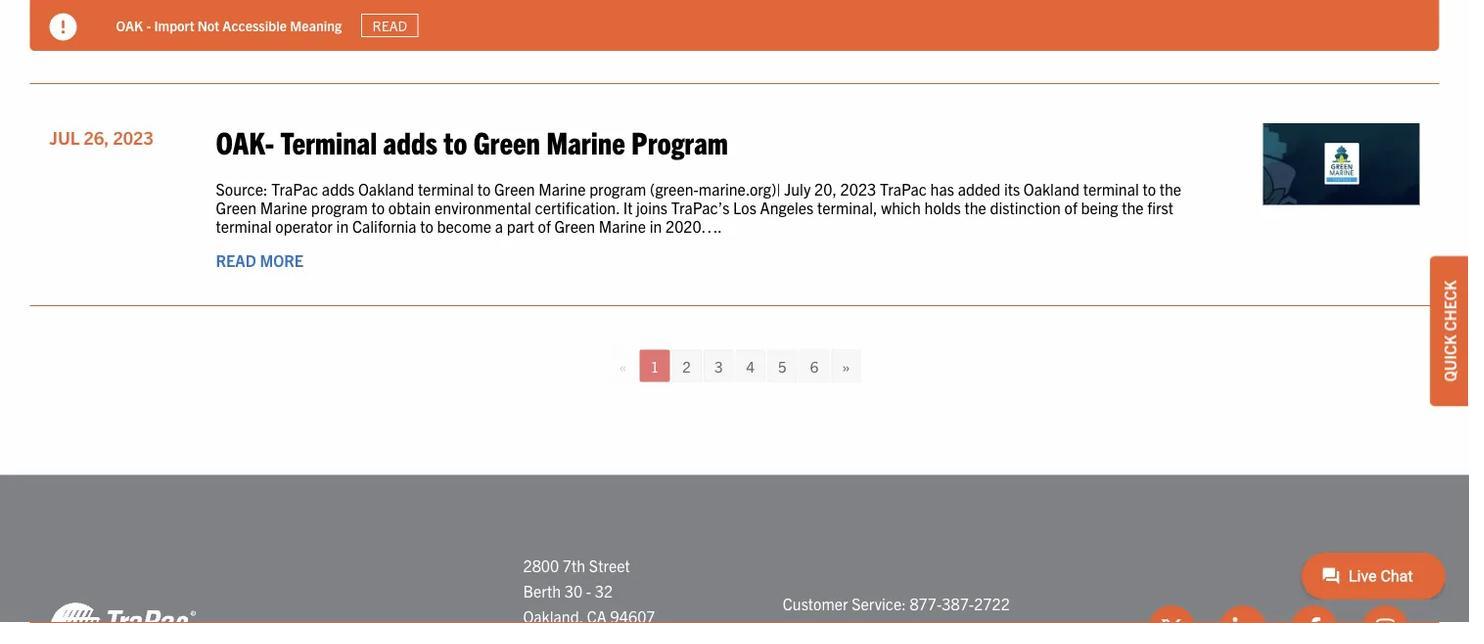 Task type: vqa. For each thing, say whether or not it's contained in the screenshot.
the right &
no



Task type: locate. For each thing, give the bounding box(es) containing it.
5
[[778, 357, 787, 376]]

oakland
[[358, 179, 414, 199], [1024, 179, 1080, 199]]

read
[[373, 17, 407, 34], [216, 29, 256, 49], [216, 251, 256, 271]]

program left (green-
[[589, 179, 646, 199]]

387-
[[942, 594, 974, 614]]

oakland image
[[49, 602, 196, 623]]

1 horizontal spatial adds
[[383, 123, 437, 161]]

oak- terminal adds to green marine program article
[[30, 104, 1439, 307]]

marine down the oak-
[[260, 198, 307, 217]]

read more inside oak- terminal adds to green marine program article
[[216, 251, 304, 271]]

read down source:
[[216, 251, 256, 271]]

0 vertical spatial read more link
[[216, 29, 304, 49]]

green down the oak-
[[216, 198, 257, 217]]

program
[[589, 179, 646, 199], [311, 198, 368, 217]]

footer containing 2800 7th street
[[0, 476, 1469, 623]]

adds inside source: trapac adds oakland terminal to green marine program (green-marine.org)| july 20, 2023 trapac has added its oakland terminal to the green marine program to obtain environmental certification. it joins trapac's los angeles terminal, which holds the distinction of being the first terminal operator in california to become a part of green marine in 2020….
[[322, 179, 355, 199]]

terminal,
[[817, 198, 877, 217]]

quick check link
[[1430, 256, 1469, 407]]

trapac left has
[[880, 179, 927, 199]]

1 link
[[640, 351, 670, 383]]

oakland up california
[[358, 179, 414, 199]]

oak- terminal adds to green marine program
[[216, 123, 728, 161]]

read more inside article
[[216, 29, 304, 49]]

to right being
[[1143, 179, 1156, 199]]

adds down terminal
[[322, 179, 355, 199]]

program
[[631, 123, 728, 161]]

2 horizontal spatial terminal
[[1083, 179, 1139, 199]]

in
[[336, 217, 349, 236], [650, 217, 662, 236]]

in right operator
[[336, 217, 349, 236]]

accessible
[[222, 16, 287, 34]]

2 more from the top
[[260, 251, 304, 271]]

adds for to
[[383, 123, 437, 161]]

has
[[930, 179, 954, 199]]

quick
[[1440, 335, 1459, 382]]

1 horizontal spatial trapac
[[880, 179, 927, 199]]

marine left it
[[539, 179, 586, 199]]

more
[[260, 29, 304, 49], [260, 251, 304, 271]]

obtain
[[388, 198, 431, 217]]

read more
[[216, 29, 304, 49], [216, 251, 304, 271]]

terminal
[[418, 179, 474, 199], [1083, 179, 1139, 199], [216, 217, 272, 236]]

- right oak
[[146, 16, 151, 34]]

read more right import
[[216, 29, 304, 49]]

0 vertical spatial more
[[260, 29, 304, 49]]

1
[[651, 357, 659, 376]]

32
[[595, 582, 613, 601]]

2
[[682, 357, 691, 376]]

it
[[623, 198, 633, 217]]

read more link right import
[[216, 29, 304, 49]]

environmental
[[435, 198, 531, 217]]

6 link
[[799, 351, 829, 383]]

- inside 2800 7th street berth 30 - 32 customer service: 877-387-2722
[[586, 582, 591, 601]]

2 read more link from the top
[[216, 251, 304, 271]]

to up the environmental
[[444, 123, 467, 161]]

trapac up operator
[[271, 179, 318, 199]]

import
[[154, 16, 194, 34]]

to
[[444, 123, 467, 161], [477, 179, 491, 199], [1143, 179, 1156, 199], [372, 198, 385, 217], [420, 217, 433, 236]]

0 vertical spatial read more
[[216, 29, 304, 49]]

joins
[[636, 198, 668, 217]]

adds
[[383, 123, 437, 161], [322, 179, 355, 199]]

read right import
[[216, 29, 256, 49]]

green
[[473, 123, 540, 161], [494, 179, 535, 199], [216, 198, 257, 217], [554, 217, 595, 236]]

0 horizontal spatial trapac
[[271, 179, 318, 199]]

2 read more from the top
[[216, 251, 304, 271]]

in right it
[[650, 217, 662, 236]]

adds up obtain
[[383, 123, 437, 161]]

of left being
[[1064, 198, 1077, 217]]

1 more from the top
[[260, 29, 304, 49]]

1 vertical spatial adds
[[322, 179, 355, 199]]

marine left 2020….
[[599, 217, 646, 236]]

terminal left first
[[1083, 179, 1139, 199]]

0 horizontal spatial in
[[336, 217, 349, 236]]

2020….
[[666, 217, 722, 236]]

source: trapac adds oakland terminal to green marine program (green-marine.org)| july 20, 2023 trapac has added its oakland terminal to the green marine program to obtain environmental certification. it joins trapac's los angeles terminal, which holds the distinction of being the first terminal operator in california to become a part of green marine in 2020….
[[216, 179, 1181, 236]]

1 read more link from the top
[[216, 29, 304, 49]]

quick check
[[1440, 281, 1459, 382]]

terminal down source:
[[216, 217, 272, 236]]

program down terminal
[[311, 198, 368, 217]]

»
[[842, 357, 850, 376]]

1 read more from the top
[[216, 29, 304, 49]]

1 horizontal spatial -
[[586, 582, 591, 601]]

the
[[1160, 179, 1181, 199], [965, 198, 986, 217], [1122, 198, 1144, 217]]

1 horizontal spatial oakland
[[1024, 179, 1080, 199]]

trapac's
[[671, 198, 730, 217]]

0 vertical spatial -
[[146, 16, 151, 34]]

street
[[589, 557, 630, 576]]

1 vertical spatial 2023
[[840, 179, 876, 199]]

read more down operator
[[216, 251, 304, 271]]

marine up certification.
[[546, 123, 625, 161]]

1 horizontal spatial in
[[650, 217, 662, 236]]

terminal up "become"
[[418, 179, 474, 199]]

oak
[[116, 16, 143, 34]]

more inside article
[[260, 29, 304, 49]]

more for 'read more' link inside the oak- terminal adds to green marine program article
[[260, 251, 304, 271]]

1 vertical spatial read more link
[[216, 251, 304, 271]]

-
[[146, 16, 151, 34], [586, 582, 591, 601]]

1 horizontal spatial of
[[1064, 198, 1077, 217]]

oak - import not accessible meaning
[[116, 16, 342, 34]]

more down operator
[[260, 251, 304, 271]]

part
[[507, 217, 534, 236]]

- right 30
[[586, 582, 591, 601]]

20,
[[814, 179, 837, 199]]

more right not
[[260, 29, 304, 49]]

solid image
[[49, 13, 77, 41]]

certification.
[[535, 198, 620, 217]]

check
[[1440, 281, 1459, 331]]

angeles
[[760, 198, 814, 217]]

more for 'read more' link in read more article
[[260, 29, 304, 49]]

berth
[[523, 582, 561, 601]]

2023 right 20,
[[840, 179, 876, 199]]

2800 7th street berth 30 - 32 customer service: 877-387-2722
[[523, 557, 1010, 614]]

0 horizontal spatial oakland
[[358, 179, 414, 199]]

2023
[[113, 127, 153, 149], [840, 179, 876, 199]]

1 vertical spatial -
[[586, 582, 591, 601]]

« link
[[608, 351, 638, 383]]

oakland right its
[[1024, 179, 1080, 199]]

of
[[1064, 198, 1077, 217], [538, 217, 551, 236]]

trapac
[[271, 179, 318, 199], [880, 179, 927, 199]]

read more link down operator
[[216, 251, 304, 271]]

0 horizontal spatial adds
[[322, 179, 355, 199]]

holds
[[924, 198, 961, 217]]

0 horizontal spatial program
[[311, 198, 368, 217]]

7th
[[563, 557, 585, 576]]

1 vertical spatial more
[[260, 251, 304, 271]]

2023 right 26,
[[113, 127, 153, 149]]

the left first
[[1122, 198, 1144, 217]]

the right holds
[[965, 198, 986, 217]]

to left obtain
[[372, 198, 385, 217]]

become
[[437, 217, 491, 236]]

the right being
[[1160, 179, 1181, 199]]

marine
[[546, 123, 625, 161], [539, 179, 586, 199], [260, 198, 307, 217], [599, 217, 646, 236]]

footer
[[0, 476, 1469, 623]]

of right part at top
[[538, 217, 551, 236]]

being
[[1081, 198, 1118, 217]]

0 vertical spatial 2023
[[113, 127, 153, 149]]

0 vertical spatial adds
[[383, 123, 437, 161]]

read more link
[[216, 29, 304, 49], [216, 251, 304, 271]]

1 vertical spatial read more
[[216, 251, 304, 271]]

26,
[[84, 127, 109, 149]]

1 horizontal spatial 2023
[[840, 179, 876, 199]]

meaning
[[290, 16, 342, 34]]

2800
[[523, 557, 559, 576]]

more inside oak- terminal adds to green marine program article
[[260, 251, 304, 271]]

4
[[746, 357, 755, 376]]

0 horizontal spatial 2023
[[113, 127, 153, 149]]



Task type: describe. For each thing, give the bounding box(es) containing it.
read more article
[[30, 0, 1439, 84]]

0 horizontal spatial of
[[538, 217, 551, 236]]

customer
[[783, 594, 848, 614]]

adds for oakland
[[322, 179, 355, 199]]

4 link
[[736, 351, 766, 383]]

2 in from the left
[[650, 217, 662, 236]]

green right part at top
[[554, 217, 595, 236]]

2 trapac from the left
[[880, 179, 927, 199]]

to up "become"
[[477, 179, 491, 199]]

read right "meaning" at the top of page
[[373, 17, 407, 34]]

marine.org)|
[[699, 179, 781, 199]]

july
[[784, 179, 811, 199]]

jul
[[49, 127, 80, 149]]

oak-
[[216, 123, 274, 161]]

not
[[197, 16, 219, 34]]

0 horizontal spatial the
[[965, 198, 986, 217]]

green up the environmental
[[473, 123, 540, 161]]

«
[[619, 357, 627, 376]]

0 horizontal spatial -
[[146, 16, 151, 34]]

2 link
[[672, 351, 702, 383]]

service:
[[852, 594, 906, 614]]

which
[[881, 198, 921, 217]]

read link
[[361, 14, 418, 37]]

california
[[352, 217, 417, 236]]

2722
[[974, 594, 1010, 614]]

0 horizontal spatial terminal
[[216, 217, 272, 236]]

1 in from the left
[[336, 217, 349, 236]]

source:
[[216, 179, 268, 199]]

read more link inside read more article
[[216, 29, 304, 49]]

operator
[[275, 217, 333, 236]]

terminal
[[280, 123, 377, 161]]

1 horizontal spatial the
[[1122, 198, 1144, 217]]

1 horizontal spatial program
[[589, 179, 646, 199]]

a
[[495, 217, 503, 236]]

3
[[714, 357, 723, 376]]

2023 inside source: trapac adds oakland terminal to green marine program (green-marine.org)| july 20, 2023 trapac has added its oakland terminal to the green marine program to obtain environmental certification. it joins trapac's los angeles terminal, which holds the distinction of being the first terminal operator in california to become a part of green marine in 2020….
[[840, 179, 876, 199]]

jul 26, 2023
[[49, 127, 153, 149]]

read more link inside oak- terminal adds to green marine program article
[[216, 251, 304, 271]]

(green-
[[650, 179, 699, 199]]

6
[[810, 357, 819, 376]]

» link
[[831, 351, 861, 383]]

3 link
[[704, 351, 734, 383]]

read inside article
[[216, 29, 256, 49]]

1 horizontal spatial terminal
[[418, 179, 474, 199]]

2 horizontal spatial the
[[1160, 179, 1181, 199]]

1 trapac from the left
[[271, 179, 318, 199]]

los
[[733, 198, 756, 217]]

green up part at top
[[494, 179, 535, 199]]

distinction
[[990, 198, 1061, 217]]

to left "become"
[[420, 217, 433, 236]]

added
[[958, 179, 1000, 199]]

its
[[1004, 179, 1020, 199]]

5 link
[[767, 351, 797, 383]]

2 oakland from the left
[[1024, 179, 1080, 199]]

1 oakland from the left
[[358, 179, 414, 199]]

877-
[[910, 594, 942, 614]]

read inside oak- terminal adds to green marine program article
[[216, 251, 256, 271]]

30
[[565, 582, 583, 601]]

first
[[1147, 198, 1174, 217]]



